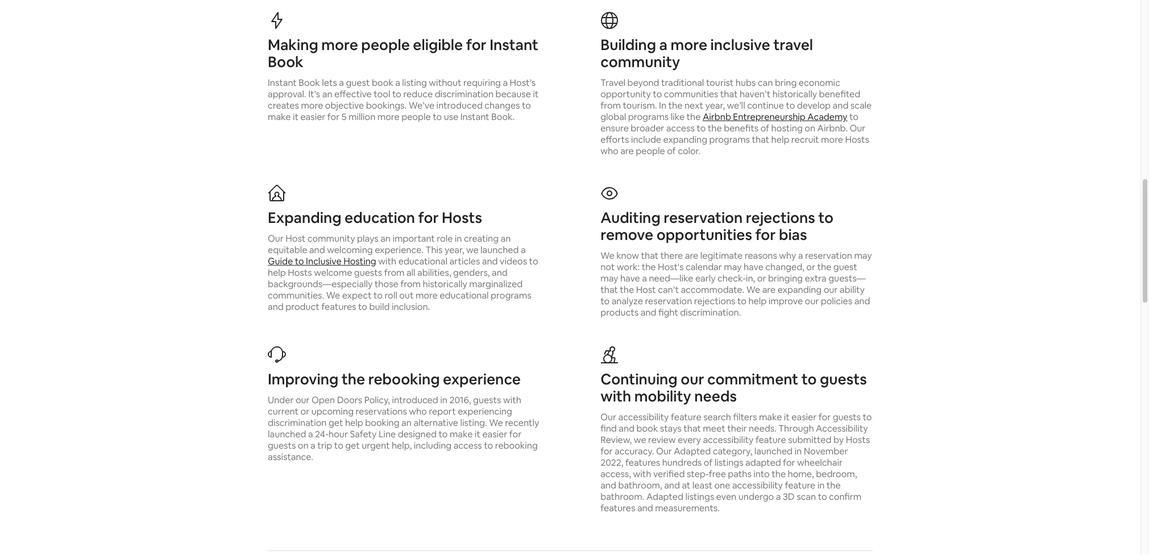 Task type: describe. For each thing, give the bounding box(es) containing it.
airbnb entrepreneurship academy link
[[703, 111, 848, 123]]

articles
[[450, 255, 480, 267]]

0 horizontal spatial get
[[329, 417, 343, 429]]

creating
[[464, 233, 499, 245]]

an inside making more people eligible for instant book instant book lets a guest book a listing without requiring a host's approval. it's an effective tool to reduce discrimination because it creates more objective bookings. we've introduced changes to make it easier for 5 million more people to use instant book.
[[322, 88, 333, 100]]

a left 24-
[[308, 428, 313, 440]]

who inside improving the rebooking experience under our open doors policy, introduced in 2016, guests with current or upcoming reservations who report experiencing discrimination get help booking an alternative listing. we recently launched a 24-hour safety line designed to make it easier for guests on a trip to get urgent help, including access to rebooking assistance.
[[409, 406, 427, 418]]

for inside auditing reservation rejections to remove opportunities for bias we know that there are legitimate reasons why a reservation may not work: the host's calendar may have changed, or the guest may have a need—like early check-in, or bringing extra guests— that the host can't accommodate. we are expanding our ability to analyze reservation rejections to help improve our policies and products and fight discrimination.
[[756, 225, 776, 245]]

0 vertical spatial reservation
[[664, 208, 743, 228]]

a inside continuing our commitment to guests with mobility needs our accessibility feature search filters make it easier for guests to find and book stays that meet their needs. through accessibility review, we review every accessibility feature submitted by hosts for accuracy. our adapted category, launched in november 2022, features hundreds of listings adapted for wheelchair access, with verified step-free paths into the home, bedroom, and bathroom, and at least one accessibility feature in the bathroom. adapted listings even undergo a 3d scan to confirm features and measurements.
[[776, 491, 781, 503]]

guests—
[[829, 273, 866, 284]]

reduce
[[404, 88, 433, 100]]

our inside improving the rebooking experience under our open doors policy, introduced in 2016, guests with current or upcoming reservations who report experiencing discrimination get help booking an alternative listing. we recently launched a 24-hour safety line designed to make it easier for guests on a trip to get urgent help, including access to rebooking assistance.
[[296, 394, 310, 406]]

0 horizontal spatial instant
[[268, 77, 297, 89]]

make inside making more people eligible for instant book instant book lets a guest book a listing without requiring a host's approval. it's an effective tool to reduce discrimination because it creates more objective bookings. we've introduced changes to make it easier for 5 million more people to use instant book.
[[268, 111, 291, 123]]

mobility
[[635, 387, 692, 406]]

tourist
[[707, 77, 734, 89]]

airbnb.
[[818, 122, 848, 134]]

launched inside our host community plays an important role in creating an equitable and welcoming experience. this year, we launched a guide to inclusive hosting
[[481, 244, 519, 256]]

that left there
[[641, 250, 659, 262]]

more up lets
[[322, 35, 358, 55]]

step-
[[687, 468, 709, 480]]

extra
[[805, 273, 827, 284]]

make inside improving the rebooking experience under our open doors policy, introduced in 2016, guests with current or upcoming reservations who report experiencing discrimination get help booking an alternative listing. we recently launched a 24-hour safety line designed to make it easier for guests on a trip to get urgent help, including access to rebooking assistance.
[[450, 428, 473, 440]]

guest inside making more people eligible for instant book instant book lets a guest book a listing without requiring a host's approval. it's an effective tool to reduce discrimination because it creates more objective bookings. we've introduced changes to make it easier for 5 million more people to use instant book.
[[346, 77, 370, 89]]

we left the know
[[601, 250, 615, 262]]

academy
[[808, 111, 848, 123]]

objective
[[325, 100, 364, 112]]

safety
[[350, 428, 377, 440]]

early
[[696, 273, 716, 284]]

upcoming
[[312, 406, 354, 418]]

without
[[429, 77, 462, 89]]

hubs
[[736, 77, 756, 89]]

access,
[[601, 468, 632, 480]]

and right the find
[[619, 423, 635, 435]]

0 vertical spatial instant
[[490, 35, 539, 55]]

that inside continuing our commitment to guests with mobility needs our accessibility feature search filters make it easier for guests to find and book stays that meet their needs. through accessibility review, we review every accessibility feature submitted by hosts for accuracy. our adapted category, launched in november 2022, features hundreds of listings adapted for wheelchair access, with verified step-free paths into the home, bedroom, and bathroom, and at least one accessibility feature in the bathroom. adapted listings even undergo a 3d scan to confirm features and measurements.
[[684, 423, 701, 435]]

needs.
[[749, 423, 777, 435]]

search
[[704, 411, 732, 423]]

million
[[349, 111, 376, 123]]

the up policies
[[818, 261, 832, 273]]

bedroom,
[[817, 468, 858, 480]]

1 vertical spatial people
[[402, 111, 431, 123]]

host's
[[510, 77, 536, 89]]

it down approval.
[[293, 111, 299, 123]]

we right check-
[[747, 284, 761, 296]]

the right like
[[687, 111, 701, 123]]

we inside the with educational articles and videos to help hosts welcome guests from all abilities, genders, and backgrounds—especially those from historically marginalized communities. we expect to roll out more educational programs and product features to build inclusion.
[[326, 290, 340, 302]]

in right scan
[[818, 480, 825, 492]]

an right plays
[[381, 233, 391, 245]]

our inside our host community plays an important role in creating an equitable and welcoming experience. this year, we launched a guide to inclusive hosting
[[268, 233, 284, 245]]

expanding
[[268, 208, 342, 228]]

a right why
[[799, 250, 804, 262]]

introduced inside improving the rebooking experience under our open doors policy, introduced in 2016, guests with current or upcoming reservations who report experiencing discrimination get help booking an alternative listing. we recently launched a 24-hour safety line designed to make it easier for guests on a trip to get urgent help, including access to rebooking assistance.
[[392, 394, 439, 406]]

ability
[[840, 284, 865, 296]]

with up the find
[[601, 387, 632, 406]]

approval.
[[268, 88, 306, 100]]

in
[[659, 100, 667, 112]]

why
[[780, 250, 797, 262]]

by
[[834, 434, 844, 446]]

and down the bathroom,
[[638, 502, 654, 514]]

we'll
[[727, 100, 746, 112]]

1 vertical spatial accessibility
[[704, 434, 754, 446]]

1 vertical spatial book
[[299, 77, 320, 89]]

expanding education for hosts
[[268, 208, 482, 228]]

guests inside the with educational articles and videos to help hosts welcome guests from all abilities, genders, and backgrounds—especially those from historically marginalized communities. we expect to roll out more educational programs and product features to build inclusion.
[[354, 267, 382, 279]]

designed
[[398, 428, 437, 440]]

marginalized
[[470, 278, 523, 290]]

traditional
[[662, 77, 705, 89]]

november
[[804, 446, 849, 457]]

to inside our host community plays an important role in creating an equitable and welcoming experience. this year, we launched a guide to inclusive hosting
[[295, 255, 304, 267]]

0 horizontal spatial rebooking
[[369, 370, 440, 389]]

a right lets
[[339, 77, 344, 89]]

line
[[379, 428, 396, 440]]

historically inside travel beyond traditional tourist hubs can bring economic opportunity to communities that haven't historically benefited from tourism. in the next year, we'll continue to develop and scale global programs like the
[[773, 88, 818, 100]]

meet
[[703, 423, 726, 435]]

hosts inside to ensure broader access to the benefits of hosting on airbnb. our efforts include expanding programs that help recruit more hosts who are people of color.
[[846, 134, 870, 146]]

1 vertical spatial feature
[[756, 434, 787, 446]]

scale
[[851, 100, 872, 112]]

recruit
[[792, 134, 820, 146]]

bathroom.
[[601, 491, 645, 503]]

year, inside travel beyond traditional tourist hubs can bring economic opportunity to communities that haven't historically benefited from tourism. in the next year, we'll continue to develop and scale global programs like the
[[706, 100, 725, 112]]

our up verified
[[657, 446, 672, 457]]

travel
[[601, 77, 626, 89]]

access inside improving the rebooking experience under our open doors policy, introduced in 2016, guests with current or upcoming reservations who report experiencing discrimination get help booking an alternative listing. we recently launched a 24-hour safety line designed to make it easier for guests on a trip to get urgent help, including access to rebooking assistance.
[[454, 440, 482, 452]]

a left the listing
[[396, 77, 400, 89]]

help inside improving the rebooking experience under our open doors policy, introduced in 2016, guests with current or upcoming reservations who report experiencing discrimination get help booking an alternative listing. we recently launched a 24-hour safety line designed to make it easier for guests on a trip to get urgent help, including access to rebooking assistance.
[[345, 417, 363, 429]]

inclusive
[[306, 255, 342, 267]]

more down the tool
[[378, 111, 400, 123]]

host inside our host community plays an important role in creating an equitable and welcoming experience. this year, we launched a guide to inclusive hosting
[[286, 233, 306, 245]]

continuing
[[601, 370, 678, 389]]

for up the important
[[418, 208, 439, 228]]

and left fight
[[641, 307, 657, 319]]

that down not
[[601, 284, 618, 296]]

and inside travel beyond traditional tourist hubs can bring economic opportunity to communities that haven't historically benefited from tourism. in the next year, we'll continue to develop and scale global programs like the
[[833, 100, 849, 112]]

and left product
[[268, 301, 284, 313]]

our up review,
[[601, 411, 617, 423]]

videos
[[500, 255, 528, 267]]

roll
[[385, 290, 398, 302]]

1 horizontal spatial may
[[724, 261, 742, 273]]

the down "wheelchair"
[[827, 480, 841, 492]]

bringing
[[769, 273, 803, 284]]

easier inside improving the rebooking experience under our open doors policy, introduced in 2016, guests with current or upcoming reservations who report experiencing discrimination get help booking an alternative listing. we recently launched a 24-hour safety line designed to make it easier for guests on a trip to get urgent help, including access to rebooking assistance.
[[483, 428, 508, 440]]

who inside to ensure broader access to the benefits of hosting on airbnb. our efforts include expanding programs that help recruit more hosts who are people of color.
[[601, 145, 619, 157]]

reservations
[[356, 406, 407, 418]]

communities
[[664, 88, 719, 100]]

from right roll
[[401, 278, 421, 290]]

beyond
[[628, 77, 660, 89]]

for left 5
[[328, 111, 340, 123]]

recently
[[505, 417, 540, 429]]

bookings.
[[366, 100, 407, 112]]

opportunities
[[657, 225, 753, 245]]

accommodate.
[[681, 284, 745, 296]]

can't
[[658, 284, 679, 296]]

1 vertical spatial rebooking
[[495, 440, 538, 452]]

1 horizontal spatial or
[[758, 273, 767, 284]]

2 horizontal spatial or
[[807, 261, 816, 273]]

guests up the accessibility
[[820, 370, 867, 389]]

a left trip
[[311, 440, 316, 452]]

that inside travel beyond traditional tourist hubs can bring economic opportunity to communities that haven't historically benefited from tourism. in the next year, we'll continue to develop and scale global programs like the
[[721, 88, 738, 100]]

the inside to ensure broader access to the benefits of hosting on airbnb. our efforts include expanding programs that help recruit more hosts who are people of color.
[[708, 122, 722, 134]]

in,
[[746, 273, 756, 284]]

that inside to ensure broader access to the benefits of hosting on airbnb. our efforts include expanding programs that help recruit more hosts who are people of color.
[[752, 134, 770, 146]]

community inside our host community plays an important role in creating an equitable and welcoming experience. this year, we launched a guide to inclusive hosting
[[308, 233, 355, 245]]

filters
[[734, 411, 758, 423]]

1 vertical spatial listings
[[686, 491, 715, 503]]

all
[[407, 267, 416, 279]]

1 vertical spatial get
[[346, 440, 360, 452]]

opportunity
[[601, 88, 651, 100]]

guest inside auditing reservation rejections to remove opportunities for bias we know that there are legitimate reasons why a reservation may not work: the host's calendar may have changed, or the guest may have a need—like early check-in, or bringing extra guests— that the host can't accommodate. we are expanding our ability to analyze reservation rejections to help improve our policies and products and fight discrimination.
[[834, 261, 858, 273]]

needs
[[695, 387, 737, 406]]

requiring
[[464, 77, 501, 89]]

even
[[717, 491, 737, 503]]

entrepreneurship
[[734, 111, 806, 123]]

continue
[[748, 100, 784, 112]]

airbnb
[[703, 111, 732, 123]]

accuracy.
[[615, 446, 655, 457]]

their
[[728, 423, 747, 435]]

we inside our host community plays an important role in creating an equitable and welcoming experience. this year, we launched a guide to inclusive hosting
[[466, 244, 479, 256]]

0 horizontal spatial rejections
[[695, 295, 736, 307]]

those
[[375, 278, 399, 290]]

guests down experience
[[473, 394, 501, 406]]

in down 'through' in the bottom right of the page
[[795, 446, 802, 457]]

1 vertical spatial features
[[626, 457, 661, 469]]

welcoming
[[327, 244, 373, 256]]

launched inside continuing our commitment to guests with mobility needs our accessibility feature search filters make it easier for guests to find and book stays that meet their needs. through accessibility review, we review every accessibility feature submitted by hosts for accuracy. our adapted category, launched in november 2022, features hundreds of listings adapted for wheelchair access, with verified step-free paths into the home, bedroom, and bathroom, and at least one accessibility feature in the bathroom. adapted listings even undergo a 3d scan to confirm features and measurements.
[[755, 446, 793, 457]]

through
[[779, 423, 815, 435]]

find
[[601, 423, 617, 435]]

our down extra
[[805, 295, 819, 307]]

help,
[[392, 440, 412, 452]]

features inside the with educational articles and videos to help hosts welcome guests from all abilities, genders, and backgrounds—especially those from historically marginalized communities. we expect to roll out more educational programs and product features to build inclusion.
[[322, 301, 356, 313]]

discrimination inside making more people eligible for instant book instant book lets a guest book a listing without requiring a host's approval. it's an effective tool to reduce discrimination because it creates more objective bookings. we've introduced changes to make it easier for 5 million more people to use instant book.
[[435, 88, 494, 100]]

category,
[[713, 446, 753, 457]]

economic
[[799, 77, 841, 89]]

doors
[[337, 394, 363, 406]]

changed,
[[766, 261, 805, 273]]

discrimination inside improving the rebooking experience under our open doors policy, introduced in 2016, guests with current or upcoming reservations who report experiencing discrimination get help booking an alternative listing. we recently launched a 24-hour safety line designed to make it easier for guests on a trip to get urgent help, including access to rebooking assistance.
[[268, 417, 327, 429]]

for down the find
[[601, 446, 613, 457]]

help inside to ensure broader access to the benefits of hosting on airbnb. our efforts include expanding programs that help recruit more hosts who are people of color.
[[772, 134, 790, 146]]

inclusive
[[711, 35, 771, 55]]

hosts inside the with educational articles and videos to help hosts welcome guests from all abilities, genders, and backgrounds—especially those from historically marginalized communities. we expect to roll out more educational programs and product features to build inclusion.
[[288, 267, 312, 279]]

2 vertical spatial features
[[601, 502, 636, 514]]

accessibility
[[817, 423, 869, 435]]

for up requiring
[[466, 35, 487, 55]]

making
[[268, 35, 318, 55]]

under
[[268, 394, 294, 406]]

it inside continuing our commitment to guests with mobility needs our accessibility feature search filters make it easier for guests to find and book stays that meet their needs. through accessibility review, we review every accessibility feature submitted by hosts for accuracy. our adapted category, launched in november 2022, features hundreds of listings adapted for wheelchair access, with verified step-free paths into the home, bedroom, and bathroom, and at least one accessibility feature in the bathroom. adapted listings even undergo a 3d scan to confirm features and measurements.
[[785, 411, 790, 423]]

2022,
[[601, 457, 624, 469]]

improving the rebooking experience under our open doors policy, introduced in 2016, guests with current or upcoming reservations who report experiencing discrimination get help booking an alternative listing. we recently launched a 24-hour safety line designed to make it easier for guests on a trip to get urgent help, including access to rebooking assistance.
[[268, 370, 540, 463]]

0 vertical spatial accessibility
[[619, 411, 669, 423]]

0 vertical spatial people
[[361, 35, 410, 55]]

eligible
[[413, 35, 463, 55]]

an up videos
[[501, 233, 511, 245]]

plays
[[357, 233, 379, 245]]

1 vertical spatial educational
[[440, 290, 489, 302]]



Task type: vqa. For each thing, say whether or not it's contained in the screenshot.
it within the Continuing our commitment to guests with mobility needs Our accessibility feature search filters make it easier for guests to find and book stays that meet their needs. Through Accessibility Review, we review every accessibility feature submitted by Hosts for accuracy. Our Adapted category, launched in November 2022, features hundreds of listings adapted for wheelchair access, with verified step-free paths into the home, bedroom, and bathroom, and at least one accessibility feature in the bathroom. Adapted listings even undergo a 3D scan to confirm features and measurements.
yes



Task type: locate. For each thing, give the bounding box(es) containing it.
a inside building a more inclusive travel community
[[660, 35, 668, 55]]

instant up host's
[[490, 35, 539, 55]]

the inside improving the rebooking experience under our open doors policy, introduced in 2016, guests with current or upcoming reservations who report experiencing discrimination get help booking an alternative listing. we recently launched a 24-hour safety line designed to make it easier for guests on a trip to get urgent help, including access to rebooking assistance.
[[342, 370, 365, 389]]

book up bookings.
[[372, 77, 394, 89]]

0 vertical spatial we
[[466, 244, 479, 256]]

introduced up alternative
[[392, 394, 439, 406]]

0 vertical spatial who
[[601, 145, 619, 157]]

and right policies
[[855, 295, 871, 307]]

an inside improving the rebooking experience under our open doors policy, introduced in 2016, guests with current or upcoming reservations who report experiencing discrimination get help booking an alternative listing. we recently launched a 24-hour safety line designed to make it easier for guests on a trip to get urgent help, including access to rebooking assistance.
[[402, 417, 412, 429]]

1 horizontal spatial we
[[634, 434, 647, 446]]

the right into
[[772, 468, 786, 480]]

our left open at the left of page
[[296, 394, 310, 406]]

more inside to ensure broader access to the benefits of hosting on airbnb. our efforts include expanding programs that help recruit more hosts who are people of color.
[[822, 134, 844, 146]]

0 horizontal spatial programs
[[491, 290, 532, 302]]

on inside to ensure broader access to the benefits of hosting on airbnb. our efforts include expanding programs that help recruit more hosts who are people of color.
[[805, 122, 816, 134]]

1 vertical spatial year,
[[445, 244, 465, 256]]

programs for travel beyond traditional tourist hubs can bring economic opportunity to communities that haven't historically benefited from tourism. in the next year, we'll continue to develop and scale global programs like the
[[629, 111, 669, 123]]

5
[[342, 111, 347, 123]]

help inside the with educational articles and videos to help hosts welcome guests from all abilities, genders, and backgrounds—especially those from historically marginalized communities. we expect to roll out more educational programs and product features to build inclusion.
[[268, 267, 286, 279]]

rejections up why
[[746, 208, 816, 228]]

programs inside the with educational articles and videos to help hosts welcome guests from all abilities, genders, and backgrounds—especially those from historically marginalized communities. we expect to roll out more educational programs and product features to build inclusion.
[[491, 290, 532, 302]]

we
[[601, 250, 615, 262], [747, 284, 761, 296], [326, 290, 340, 302], [489, 417, 503, 429]]

0 horizontal spatial may
[[601, 273, 619, 284]]

are
[[621, 145, 634, 157], [685, 250, 699, 262], [763, 284, 776, 296]]

community
[[601, 52, 681, 72], [308, 233, 355, 245]]

people down broader
[[636, 145, 666, 157]]

hosts inside continuing our commitment to guests with mobility needs our accessibility feature search filters make it easier for guests to find and book stays that meet their needs. through accessibility review, we review every accessibility feature submitted by hosts for accuracy. our adapted category, launched in november 2022, features hundreds of listings adapted for wheelchair access, with verified step-free paths into the home, bedroom, and bathroom, and at least one accessibility feature in the bathroom. adapted listings even undergo a 3d scan to confirm features and measurements.
[[846, 434, 871, 446]]

benefited
[[820, 88, 861, 100]]

of
[[761, 122, 770, 134], [668, 145, 676, 157], [704, 457, 713, 469]]

a right creating
[[521, 244, 526, 256]]

more right out
[[416, 290, 438, 302]]

programs down airbnb
[[710, 134, 750, 146]]

in inside our host community plays an important role in creating an equitable and welcoming experience. this year, we launched a guide to inclusive hosting
[[455, 233, 462, 245]]

introduced down without
[[437, 100, 483, 112]]

open
[[312, 394, 335, 406]]

educational down the important
[[399, 255, 448, 267]]

1 vertical spatial who
[[409, 406, 427, 418]]

1 horizontal spatial rejections
[[746, 208, 816, 228]]

accessibility down adapted
[[733, 480, 783, 492]]

get up trip
[[329, 417, 343, 429]]

it inside improving the rebooking experience under our open doors policy, introduced in 2016, guests with current or upcoming reservations who report experiencing discrimination get help booking an alternative listing. we recently launched a 24-hour safety line designed to make it easier for guests on a trip to get urgent help, including access to rebooking assistance.
[[475, 428, 481, 440]]

2 horizontal spatial programs
[[710, 134, 750, 146]]

1 horizontal spatial instant
[[461, 111, 490, 123]]

1 vertical spatial of
[[668, 145, 676, 157]]

0 vertical spatial easier
[[301, 111, 326, 123]]

with educational articles and videos to help hosts welcome guests from all abilities, genders, and backgrounds—especially those from historically marginalized communities. we expect to roll out more educational programs and product features to build inclusion.
[[268, 255, 539, 313]]

for down the experiencing
[[510, 428, 522, 440]]

rejections
[[746, 208, 816, 228], [695, 295, 736, 307]]

the right work:
[[642, 261, 656, 273]]

more inside the with educational articles and videos to help hosts welcome guests from all abilities, genders, and backgrounds—especially those from historically marginalized communities. we expect to roll out more educational programs and product features to build inclusion.
[[416, 290, 438, 302]]

0 horizontal spatial of
[[668, 145, 676, 157]]

legitimate
[[701, 250, 743, 262]]

an right 'line'
[[402, 417, 412, 429]]

a left host's
[[503, 77, 508, 89]]

travel beyond traditional tourist hubs can bring economic opportunity to communities that haven't historically benefited from tourism. in the next year, we'll continue to develop and scale global programs like the
[[601, 77, 872, 123]]

are right in,
[[763, 284, 776, 296]]

commitment
[[708, 370, 799, 389]]

0 vertical spatial rebooking
[[369, 370, 440, 389]]

review,
[[601, 434, 632, 446]]

2 horizontal spatial make
[[760, 411, 783, 423]]

an
[[322, 88, 333, 100], [381, 233, 391, 245], [501, 233, 511, 245], [402, 417, 412, 429]]

0 horizontal spatial discrimination
[[268, 417, 327, 429]]

book
[[372, 77, 394, 89], [637, 423, 659, 435]]

1 vertical spatial community
[[308, 233, 355, 245]]

1 vertical spatial book
[[637, 423, 659, 435]]

0 horizontal spatial year,
[[445, 244, 465, 256]]

more
[[322, 35, 358, 55], [671, 35, 708, 55], [301, 100, 323, 112], [378, 111, 400, 123], [822, 134, 844, 146], [416, 290, 438, 302]]

we've
[[409, 100, 435, 112]]

access inside to ensure broader access to the benefits of hosting on airbnb. our efforts include expanding programs that help recruit more hosts who are people of color.
[[667, 122, 695, 134]]

2 horizontal spatial of
[[761, 122, 770, 134]]

on inside improving the rebooking experience under our open doors policy, introduced in 2016, guests with current or upcoming reservations who report experiencing discrimination get help booking an alternative listing. we recently launched a 24-hour safety line designed to make it easier for guests on a trip to get urgent help, including access to rebooking assistance.
[[298, 440, 309, 452]]

a left 3d
[[776, 491, 781, 503]]

expanding inside to ensure broader access to the benefits of hosting on airbnb. our efforts include expanding programs that help recruit more hosts who are people of color.
[[664, 134, 708, 146]]

and
[[833, 100, 849, 112], [309, 244, 325, 256], [482, 255, 498, 267], [492, 267, 508, 279], [855, 295, 871, 307], [268, 301, 284, 313], [641, 307, 657, 319], [619, 423, 635, 435], [601, 480, 617, 492], [665, 480, 680, 492], [638, 502, 654, 514]]

hosts right 'by'
[[846, 434, 871, 446]]

creates
[[268, 100, 299, 112]]

product
[[286, 301, 320, 313]]

a inside our host community plays an important role in creating an equitable and welcoming experience. this year, we launched a guide to inclusive hosting
[[521, 244, 526, 256]]

we down welcome
[[326, 290, 340, 302]]

2 vertical spatial reservation
[[645, 295, 693, 307]]

or left open at the left of page
[[301, 406, 310, 418]]

confirm
[[830, 491, 862, 503]]

book.
[[492, 111, 515, 123]]

0 horizontal spatial on
[[298, 440, 309, 452]]

help down in,
[[749, 295, 767, 307]]

1 horizontal spatial host
[[636, 284, 656, 296]]

0 vertical spatial year,
[[706, 100, 725, 112]]

for inside improving the rebooking experience under our open doors policy, introduced in 2016, guests with current or upcoming reservations who report experiencing discrimination get help booking an alternative listing. we recently launched a 24-hour safety line designed to make it easier for guests on a trip to get urgent help, including access to rebooking assistance.
[[510, 428, 522, 440]]

introduced inside making more people eligible for instant book instant book lets a guest book a listing without requiring a host's approval. it's an effective tool to reduce discrimination because it creates more objective bookings. we've introduced changes to make it easier for 5 million more people to use instant book.
[[437, 100, 483, 112]]

0 horizontal spatial access
[[454, 440, 482, 452]]

the down work:
[[620, 284, 635, 296]]

instant up creates
[[268, 77, 297, 89]]

2 vertical spatial are
[[763, 284, 776, 296]]

guests up 'by'
[[833, 411, 861, 423]]

hosts up communities.
[[288, 267, 312, 279]]

are inside to ensure broader access to the benefits of hosting on airbnb. our efforts include expanding programs that help recruit more hosts who are people of color.
[[621, 145, 634, 157]]

1 horizontal spatial have
[[744, 261, 764, 273]]

on left airbnb.
[[805, 122, 816, 134]]

1 vertical spatial are
[[685, 250, 699, 262]]

0 vertical spatial discrimination
[[435, 88, 494, 100]]

0 horizontal spatial community
[[308, 233, 355, 245]]

0 vertical spatial adapted
[[674, 446, 711, 457]]

our inside continuing our commitment to guests with mobility needs our accessibility feature search filters make it easier for guests to find and book stays that meet their needs. through accessibility review, we review every accessibility feature submitted by hosts for accuracy. our adapted category, launched in november 2022, features hundreds of listings adapted for wheelchair access, with verified step-free paths into the home, bedroom, and bathroom, and at least one accessibility feature in the bathroom. adapted listings even undergo a 3d scan to confirm features and measurements.
[[681, 370, 705, 389]]

host's
[[658, 261, 684, 273]]

listings
[[715, 457, 744, 469], [686, 491, 715, 503]]

least
[[693, 480, 713, 492]]

remove
[[601, 225, 654, 245]]

accessibility down the mobility on the right bottom of the page
[[619, 411, 669, 423]]

efforts
[[601, 134, 630, 146]]

fight
[[659, 307, 679, 319]]

0 horizontal spatial we
[[466, 244, 479, 256]]

with up recently
[[503, 394, 522, 406]]

programs down videos
[[491, 290, 532, 302]]

2 horizontal spatial may
[[855, 250, 873, 262]]

0 vertical spatial programs
[[629, 111, 669, 123]]

building
[[601, 35, 657, 55]]

1 horizontal spatial historically
[[773, 88, 818, 100]]

and inside our host community plays an important role in creating an equitable and welcoming experience. this year, we launched a guide to inclusive hosting
[[309, 244, 325, 256]]

1 horizontal spatial programs
[[629, 111, 669, 123]]

hosting
[[344, 255, 376, 267]]

for up submitted
[[819, 411, 831, 423]]

easier up submitted
[[792, 411, 817, 423]]

1 vertical spatial host
[[636, 284, 656, 296]]

2 vertical spatial people
[[636, 145, 666, 157]]

0 vertical spatial community
[[601, 52, 681, 72]]

1 horizontal spatial make
[[450, 428, 473, 440]]

help down airbnb entrepreneurship academy link
[[772, 134, 790, 146]]

1 vertical spatial access
[[454, 440, 482, 452]]

our host community plays an important role in creating an equitable and welcoming experience. this year, we launched a guide to inclusive hosting
[[268, 233, 526, 267]]

people
[[361, 35, 410, 55], [402, 111, 431, 123], [636, 145, 666, 157]]

1 vertical spatial programs
[[710, 134, 750, 146]]

more inside building a more inclusive travel community
[[671, 35, 708, 55]]

discrimination down under
[[268, 417, 327, 429]]

tool
[[374, 88, 391, 100]]

1 vertical spatial reservation
[[806, 250, 853, 262]]

of left color.
[[668, 145, 676, 157]]

in inside improving the rebooking experience under our open doors policy, introduced in 2016, guests with current or upcoming reservations who report experiencing discrimination get help booking an alternative listing. we recently launched a 24-hour safety line designed to make it easier for guests on a trip to get urgent help, including access to rebooking assistance.
[[441, 394, 448, 406]]

0 vertical spatial are
[[621, 145, 634, 157]]

0 vertical spatial features
[[322, 301, 356, 313]]

0 vertical spatial access
[[667, 122, 695, 134]]

expanding inside auditing reservation rejections to remove opportunities for bias we know that there are legitimate reasons why a reservation may not work: the host's calendar may have changed, or the guest may have a need—like early check-in, or bringing extra guests— that the host can't accommodate. we are expanding our ability to analyze reservation rejections to help improve our policies and products and fight discrimination.
[[778, 284, 822, 296]]

and up the marginalized
[[482, 255, 498, 267]]

help inside auditing reservation rejections to remove opportunities for bias we know that there are legitimate reasons why a reservation may not work: the host's calendar may have changed, or the guest may have a need—like early check-in, or bringing extra guests— that the host can't accommodate. we are expanding our ability to analyze reservation rejections to help improve our policies and products and fight discrimination.
[[749, 295, 767, 307]]

programs inside travel beyond traditional tourist hubs can bring economic opportunity to communities that haven't historically benefited from tourism. in the next year, we'll continue to develop and scale global programs like the
[[629, 111, 669, 123]]

auditing
[[601, 208, 661, 228]]

0 vertical spatial rejections
[[746, 208, 816, 228]]

make right filters
[[760, 411, 783, 423]]

for right adapted
[[784, 457, 796, 469]]

0 vertical spatial listings
[[715, 457, 744, 469]]

help down equitable
[[268, 267, 286, 279]]

0 vertical spatial historically
[[773, 88, 818, 100]]

book up approval.
[[268, 52, 304, 72]]

we inside improving the rebooking experience under our open doors policy, introduced in 2016, guests with current or upcoming reservations who report experiencing discrimination get help booking an alternative listing. we recently launched a 24-hour safety line designed to make it easier for guests on a trip to get urgent help, including access to rebooking assistance.
[[489, 417, 503, 429]]

0 horizontal spatial guest
[[346, 77, 370, 89]]

0 vertical spatial launched
[[481, 244, 519, 256]]

need—like
[[649, 273, 694, 284]]

have left changed,
[[744, 261, 764, 273]]

of inside continuing our commitment to guests with mobility needs our accessibility feature search filters make it easier for guests to find and book stays that meet their needs. through accessibility review, we review every accessibility feature submitted by hosts for accuracy. our adapted category, launched in november 2022, features hundreds of listings adapted for wheelchair access, with verified step-free paths into the home, bedroom, and bathroom, and at least one accessibility feature in the bathroom. adapted listings even undergo a 3d scan to confirm features and measurements.
[[704, 457, 713, 469]]

in left 2016,
[[441, 394, 448, 406]]

our inside to ensure broader access to the benefits of hosting on airbnb. our efforts include expanding programs that help recruit more hosts who are people of color.
[[850, 122, 866, 134]]

book inside making more people eligible for instant book instant book lets a guest book a listing without requiring a host's approval. it's an effective tool to reduce discrimination because it creates more objective bookings. we've introduced changes to make it easier for 5 million more people to use instant book.
[[372, 77, 394, 89]]

2 horizontal spatial instant
[[490, 35, 539, 55]]

into
[[754, 468, 770, 480]]

to ensure broader access to the benefits of hosting on airbnb. our efforts include expanding programs that help recruit more hosts who are people of color.
[[601, 111, 870, 157]]

1 horizontal spatial access
[[667, 122, 695, 134]]

programs up include
[[629, 111, 669, 123]]

1 horizontal spatial easier
[[483, 428, 508, 440]]

make down report
[[450, 428, 473, 440]]

access up color.
[[667, 122, 695, 134]]

free
[[709, 468, 726, 480]]

0 horizontal spatial who
[[409, 406, 427, 418]]

1 horizontal spatial year,
[[706, 100, 725, 112]]

we inside continuing our commitment to guests with mobility needs our accessibility feature search filters make it easier for guests to find and book stays that meet their needs. through accessibility review, we review every accessibility feature submitted by hosts for accuracy. our adapted category, launched in november 2022, features hundreds of listings adapted for wheelchair access, with verified step-free paths into the home, bedroom, and bathroom, and at least one accessibility feature in the bathroom. adapted listings even undergo a 3d scan to confirm features and measurements.
[[634, 434, 647, 446]]

1 horizontal spatial who
[[601, 145, 619, 157]]

1 horizontal spatial launched
[[481, 244, 519, 256]]

get left the urgent
[[346, 440, 360, 452]]

historically
[[773, 88, 818, 100], [423, 278, 468, 290]]

expect
[[342, 290, 372, 302]]

lets
[[322, 77, 337, 89]]

airbnb entrepreneurship academy
[[703, 111, 848, 123]]

a
[[660, 35, 668, 55], [339, 77, 344, 89], [396, 77, 400, 89], [503, 77, 508, 89], [521, 244, 526, 256], [799, 250, 804, 262], [643, 273, 647, 284], [308, 428, 313, 440], [311, 440, 316, 452], [776, 491, 781, 503]]

2 vertical spatial feature
[[785, 480, 816, 492]]

guest up the objective
[[346, 77, 370, 89]]

feature
[[671, 411, 702, 423], [756, 434, 787, 446], [785, 480, 816, 492]]

with inside the with educational articles and videos to help hosts welcome guests from all abilities, genders, and backgrounds—especially those from historically marginalized communities. we expect to roll out more educational programs and product features to build inclusion.
[[378, 255, 397, 267]]

hosting
[[772, 122, 803, 134]]

1 vertical spatial discrimination
[[268, 417, 327, 429]]

1 horizontal spatial expanding
[[778, 284, 822, 296]]

0 vertical spatial book
[[268, 52, 304, 72]]

1 vertical spatial make
[[760, 411, 783, 423]]

launched inside improving the rebooking experience under our open doors policy, introduced in 2016, guests with current or upcoming reservations who report experiencing discrimination get help booking an alternative listing. we recently launched a 24-hour safety line designed to make it easier for guests on a trip to get urgent help, including access to rebooking assistance.
[[268, 428, 306, 440]]

and left at
[[665, 480, 680, 492]]

feature up adapted
[[756, 434, 787, 446]]

with inside improving the rebooking experience under our open doors policy, introduced in 2016, guests with current or upcoming reservations who report experiencing discrimination get help booking an alternative listing. we recently launched a 24-hour safety line designed to make it easier for guests on a trip to get urgent help, including access to rebooking assistance.
[[503, 394, 522, 406]]

include
[[632, 134, 662, 146]]

2 horizontal spatial are
[[763, 284, 776, 296]]

0 vertical spatial book
[[372, 77, 394, 89]]

build
[[370, 301, 390, 313]]

education
[[345, 208, 415, 228]]

1 vertical spatial instant
[[268, 77, 297, 89]]

continuing our commitment to guests with mobility needs our accessibility feature search filters make it easier for guests to find and book stays that meet their needs. through accessibility review, we review every accessibility feature submitted by hosts for accuracy. our adapted category, launched in november 2022, features hundreds of listings adapted for wheelchair access, with verified step-free paths into the home, bedroom, and bathroom, and at least one accessibility feature in the bathroom. adapted listings even undergo a 3d scan to confirm features and measurements.
[[601, 370, 872, 514]]

with down accuracy. at the right of page
[[634, 468, 652, 480]]

from left all
[[384, 267, 405, 279]]

2 vertical spatial instant
[[461, 111, 490, 123]]

check-
[[718, 273, 746, 284]]

building a more inclusive travel community
[[601, 35, 814, 72]]

0 horizontal spatial make
[[268, 111, 291, 123]]

easier down the experiencing
[[483, 428, 508, 440]]

programs for with educational articles and videos to help hosts welcome guests from all abilities, genders, and backgrounds—especially those from historically marginalized communities. we expect to roll out more educational programs and product features to build inclusion.
[[491, 290, 532, 302]]

our left ability
[[824, 284, 838, 296]]

year, inside our host community plays an important role in creating an equitable and welcoming experience. this year, we launched a guide to inclusive hosting
[[445, 244, 465, 256]]

and down 2022,
[[601, 480, 617, 492]]

have
[[744, 261, 764, 273], [621, 273, 641, 284]]

a right work:
[[643, 273, 647, 284]]

important
[[393, 233, 435, 245]]

0 vertical spatial educational
[[399, 255, 448, 267]]

the right in
[[669, 100, 683, 112]]

home,
[[788, 468, 815, 480]]

year, right the this
[[445, 244, 465, 256]]

booking
[[365, 417, 400, 429]]

review
[[649, 434, 676, 446]]

2 horizontal spatial launched
[[755, 446, 793, 457]]

we right listing.
[[489, 417, 503, 429]]

community inside building a more inclusive travel community
[[601, 52, 681, 72]]

hosts up role
[[442, 208, 482, 228]]

every
[[678, 434, 702, 446]]

rebooking up 'policy,'
[[369, 370, 440, 389]]

policy,
[[365, 394, 390, 406]]

hosts down scale
[[846, 134, 870, 146]]

hosts
[[846, 134, 870, 146], [442, 208, 482, 228], [288, 267, 312, 279], [846, 434, 871, 446]]

1 vertical spatial launched
[[268, 428, 306, 440]]

experience.
[[375, 244, 424, 256]]

historically inside the with educational articles and videos to help hosts welcome guests from all abilities, genders, and backgrounds—especially those from historically marginalized communities. we expect to roll out more educational programs and product features to build inclusion.
[[423, 278, 468, 290]]

2 vertical spatial easier
[[483, 428, 508, 440]]

1 horizontal spatial book
[[637, 423, 659, 435]]

1 horizontal spatial on
[[805, 122, 816, 134]]

stays
[[660, 423, 682, 435]]

0 vertical spatial feature
[[671, 411, 702, 423]]

access down listing.
[[454, 440, 482, 452]]

our up search
[[681, 370, 705, 389]]

we
[[466, 244, 479, 256], [634, 434, 647, 446]]

programs
[[629, 111, 669, 123], [710, 134, 750, 146], [491, 290, 532, 302]]

guests up expect
[[354, 267, 382, 279]]

benefits
[[724, 122, 759, 134]]

hundreds
[[663, 457, 702, 469]]

host inside auditing reservation rejections to remove opportunities for bias we know that there are legitimate reasons why a reservation may not work: the host's calendar may have changed, or the guest may have a need—like early check-in, or bringing extra guests— that the host can't accommodate. we are expanding our ability to analyze reservation rejections to help improve our policies and products and fight discrimination.
[[636, 284, 656, 296]]

2 vertical spatial accessibility
[[733, 480, 783, 492]]

host down 'expanding'
[[286, 233, 306, 245]]

role
[[437, 233, 453, 245]]

it right because
[[533, 88, 539, 100]]

scan
[[797, 491, 817, 503]]

make inside continuing our commitment to guests with mobility needs our accessibility feature search filters make it easier for guests to find and book stays that meet their needs. through accessibility review, we review every accessibility feature submitted by hosts for accuracy. our adapted category, launched in november 2022, features hundreds of listings adapted for wheelchair access, with verified step-free paths into the home, bedroom, and bathroom, and at least one accessibility feature in the bathroom. adapted listings even undergo a 3d scan to confirm features and measurements.
[[760, 411, 783, 423]]

analyze
[[612, 295, 643, 307]]

0 horizontal spatial host
[[286, 233, 306, 245]]

more down 'academy'
[[822, 134, 844, 146]]

guests down current
[[268, 440, 296, 452]]

book inside continuing our commitment to guests with mobility needs our accessibility feature search filters make it easier for guests to find and book stays that meet their needs. through accessibility review, we review every accessibility feature submitted by hosts for accuracy. our adapted category, launched in november 2022, features hundreds of listings adapted for wheelchair access, with verified step-free paths into the home, bedroom, and bathroom, and at least one accessibility feature in the bathroom. adapted listings even undergo a 3d scan to confirm features and measurements.
[[637, 423, 659, 435]]

that up airbnb
[[721, 88, 738, 100]]

listing
[[402, 77, 427, 89]]

may left in,
[[724, 261, 742, 273]]

are right there
[[685, 250, 699, 262]]

genders,
[[454, 267, 490, 279]]

1 vertical spatial rejections
[[695, 295, 736, 307]]

can
[[758, 77, 773, 89]]

next
[[685, 100, 704, 112]]

easier inside continuing our commitment to guests with mobility needs our accessibility feature search filters make it easier for guests to find and book stays that meet their needs. through accessibility review, we review every accessibility feature submitted by hosts for accuracy. our adapted category, launched in november 2022, features hundreds of listings adapted for wheelchair access, with verified step-free paths into the home, bedroom, and bathroom, and at least one accessibility feature in the bathroom. adapted listings even undergo a 3d scan to confirm features and measurements.
[[792, 411, 817, 423]]

0 vertical spatial of
[[761, 122, 770, 134]]

people up the listing
[[361, 35, 410, 55]]

develop
[[798, 100, 831, 112]]

1 vertical spatial introduced
[[392, 394, 439, 406]]

1 horizontal spatial of
[[704, 457, 713, 469]]

0 horizontal spatial have
[[621, 273, 641, 284]]

listings up one
[[715, 457, 744, 469]]

1 vertical spatial adapted
[[647, 491, 684, 503]]

reservation up extra
[[806, 250, 853, 262]]

easier inside making more people eligible for instant book instant book lets a guest book a listing without requiring a host's approval. it's an effective tool to reduce discrimination because it creates more objective bookings. we've introduced changes to make it easier for 5 million more people to use instant book.
[[301, 111, 326, 123]]

from down travel at top right
[[601, 100, 621, 112]]

trip
[[318, 440, 332, 452]]

year, left we'll
[[706, 100, 725, 112]]

and right genders,
[[492, 267, 508, 279]]

people down reduce
[[402, 111, 431, 123]]

3d
[[783, 491, 795, 503]]

1 horizontal spatial are
[[685, 250, 699, 262]]

or inside improving the rebooking experience under our open doors policy, introduced in 2016, guests with current or upcoming reservations who report experiencing discrimination get help booking an alternative listing. we recently launched a 24-hour safety line designed to make it easier for guests on a trip to get urgent help, including access to rebooking assistance.
[[301, 406, 310, 418]]

guide to inclusive hosting link
[[268, 255, 376, 267]]

haven't
[[740, 88, 771, 100]]

from inside travel beyond traditional tourist hubs can bring economic opportunity to communities that haven't historically benefited from tourism. in the next year, we'll continue to develop and scale global programs like the
[[601, 100, 621, 112]]

1 vertical spatial we
[[634, 434, 647, 446]]

we left the review
[[634, 434, 647, 446]]

accessibility down search
[[704, 434, 754, 446]]

more right creates
[[301, 100, 323, 112]]

on
[[805, 122, 816, 134], [298, 440, 309, 452]]

0 horizontal spatial historically
[[423, 278, 468, 290]]

bias
[[779, 225, 808, 245]]

people inside to ensure broader access to the benefits of hosting on airbnb. our efforts include expanding programs that help recruit more hosts who are people of color.
[[636, 145, 666, 157]]

discrimination.
[[681, 307, 742, 319]]

making more people eligible for instant book instant book lets a guest book a listing without requiring a host's approval. it's an effective tool to reduce discrimination because it creates more objective bookings. we've introduced changes to make it easier for 5 million more people to use instant book.
[[268, 35, 539, 123]]

current
[[268, 406, 299, 418]]

of up "least"
[[704, 457, 713, 469]]

programs inside to ensure broader access to the benefits of hosting on airbnb. our efforts include expanding programs that help recruit more hosts who are people of color.
[[710, 134, 750, 146]]

1 vertical spatial on
[[298, 440, 309, 452]]

0 horizontal spatial expanding
[[664, 134, 708, 146]]



